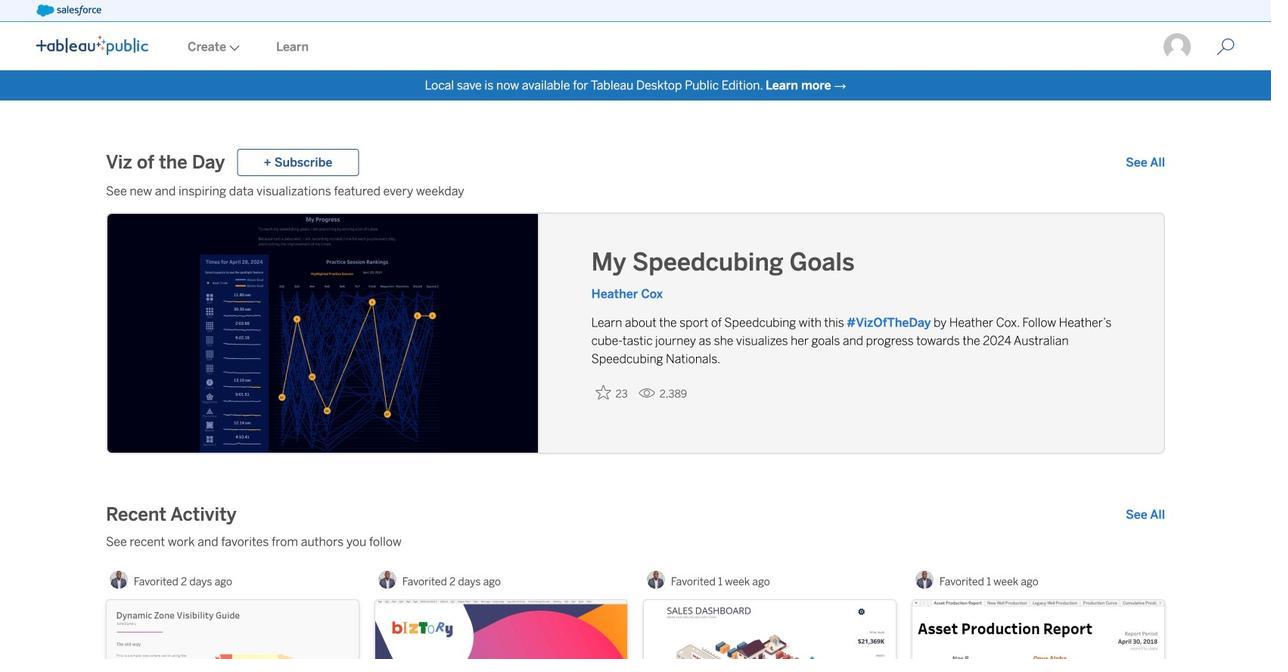 Task type: locate. For each thing, give the bounding box(es) containing it.
see all viz of the day element
[[1126, 154, 1165, 172]]

2 tich mabiza image from the left
[[915, 571, 934, 589]]

see all recent activity element
[[1126, 506, 1165, 524]]

tara.schultz image
[[1162, 32, 1192, 62]]

0 horizontal spatial tich mabiza image
[[110, 571, 128, 589]]

0 horizontal spatial tich mabiza image
[[647, 571, 665, 589]]

1 horizontal spatial tich mabiza image
[[915, 571, 934, 589]]

1 horizontal spatial tich mabiza image
[[378, 571, 396, 589]]

recent activity heading
[[106, 503, 237, 527]]

1 tich mabiza image from the left
[[647, 571, 665, 589]]

see new and inspiring data visualizations featured every weekday element
[[106, 182, 1165, 201]]

tich mabiza image
[[110, 571, 128, 589], [378, 571, 396, 589]]

viz of the day heading
[[106, 151, 225, 175]]

2 tich mabiza image from the left
[[378, 571, 396, 589]]

tich mabiza image
[[647, 571, 665, 589], [915, 571, 934, 589]]

Add Favorite button
[[591, 381, 632, 405]]



Task type: vqa. For each thing, say whether or not it's contained in the screenshot.
create icon
yes



Task type: describe. For each thing, give the bounding box(es) containing it.
tableau public viz of the day image
[[107, 214, 539, 456]]

salesforce logo image
[[36, 5, 101, 17]]

go to search image
[[1199, 38, 1253, 56]]

logo image
[[36, 36, 148, 55]]

see recent work and favorites from authors you follow element
[[106, 533, 1165, 552]]

create image
[[226, 45, 240, 51]]

add favorite image
[[596, 385, 611, 400]]

1 tich mabiza image from the left
[[110, 571, 128, 589]]



